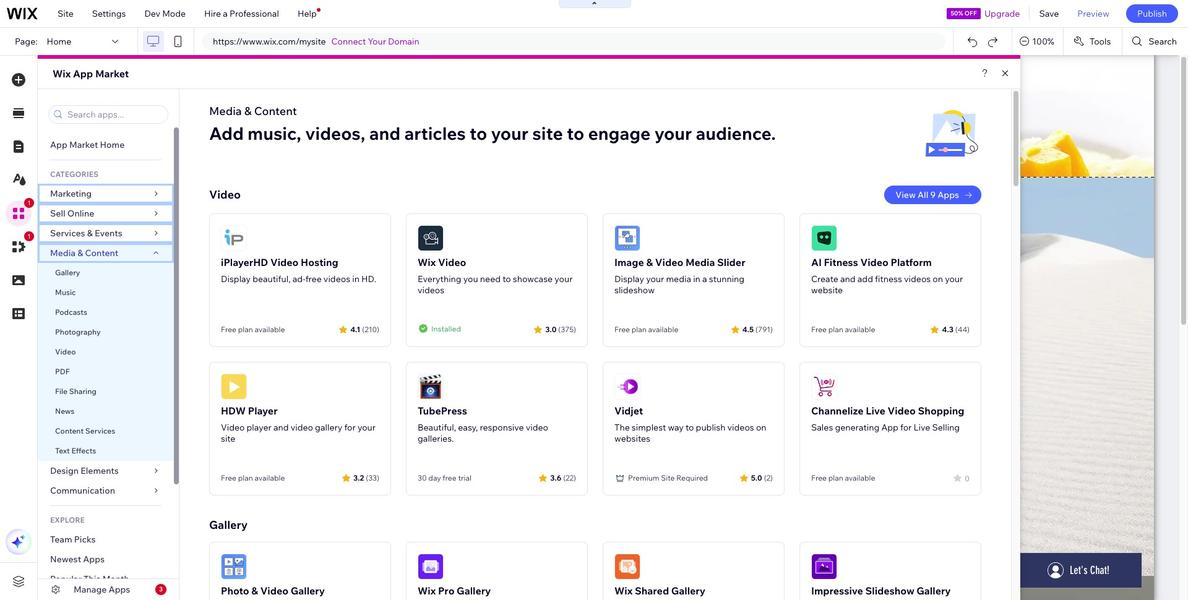 Task type: locate. For each thing, give the bounding box(es) containing it.
videos down hosting
[[324, 274, 350, 285]]

search button
[[1123, 28, 1188, 55]]

site right premium
[[661, 474, 675, 483]]

1 vertical spatial on
[[756, 422, 767, 433]]

plan down the beautiful,
[[238, 325, 253, 334]]

media down 'services & events' on the top left of page
[[50, 248, 76, 259]]

0 horizontal spatial and
[[274, 422, 289, 433]]

1 1 from the top
[[27, 199, 31, 207]]

0 vertical spatial on
[[933, 274, 943, 285]]

plan down slideshow
[[632, 325, 647, 334]]

video left gallery
[[291, 422, 313, 433]]

categories
[[50, 170, 98, 179]]

0 horizontal spatial apps
[[83, 554, 105, 565]]

available down slideshow
[[648, 325, 679, 334]]

day
[[429, 474, 441, 483]]

available for slider
[[648, 325, 679, 334]]

app up the search apps... field
[[73, 67, 93, 80]]

on up 5.0 (2)
[[756, 422, 767, 433]]

5.0 (2)
[[751, 473, 773, 482]]

& up music,
[[244, 104, 252, 118]]

articles
[[404, 123, 466, 144]]

video up the beautiful,
[[270, 256, 299, 269]]

video up pdf
[[55, 347, 76, 357]]

free plan available
[[221, 325, 285, 334], [615, 325, 679, 334], [811, 325, 875, 334], [221, 474, 285, 483], [811, 474, 875, 483]]

site left settings
[[58, 8, 74, 19]]

1 vertical spatial 1
[[27, 233, 31, 240]]

1 vertical spatial app
[[50, 139, 67, 150]]

0 vertical spatial home
[[47, 36, 71, 47]]

0 horizontal spatial video
[[291, 422, 313, 433]]

app market home link
[[38, 135, 174, 155]]

on right fitness
[[933, 274, 943, 285]]

video up everything
[[438, 256, 466, 269]]

videos down platform
[[904, 274, 931, 285]]

app
[[73, 67, 93, 80], [50, 139, 67, 150], [882, 422, 899, 433]]

content inside media & content add music, videos, and articles to your site to engage your audience.
[[254, 104, 297, 118]]

2 vertical spatial content
[[55, 426, 84, 436]]

market up the search apps... field
[[95, 67, 129, 80]]

& down 'services & events' on the top left of page
[[77, 248, 83, 259]]

media for media & content
[[50, 248, 76, 259]]

market up categories
[[69, 139, 98, 150]]

video
[[291, 422, 313, 433], [526, 422, 548, 433]]

explore
[[50, 516, 85, 525]]

settings
[[92, 8, 126, 19]]

content inside media & content link
[[85, 248, 118, 259]]

live left 'selling'
[[914, 422, 930, 433]]

a right hire
[[223, 8, 228, 19]]

create
[[811, 274, 839, 285]]

site
[[58, 8, 74, 19], [661, 474, 675, 483]]

services & events link
[[38, 223, 174, 243]]

& for gallery
[[251, 585, 258, 597]]

gallery link
[[38, 263, 174, 283]]

2 horizontal spatial apps
[[938, 189, 959, 201]]

for inside the channelize live video shopping sales generating app for live selling
[[901, 422, 912, 433]]

slider
[[717, 256, 746, 269]]

5.0
[[751, 473, 762, 482]]

0 horizontal spatial site
[[221, 433, 235, 444]]

1 horizontal spatial home
[[100, 139, 125, 150]]

wix
[[53, 67, 71, 80], [418, 256, 436, 269], [418, 585, 436, 597], [615, 585, 633, 597]]

display
[[221, 274, 251, 285], [615, 274, 644, 285]]

1 display from the left
[[221, 274, 251, 285]]

video link
[[38, 342, 174, 362]]

in for hosting
[[352, 274, 360, 285]]

(375)
[[559, 325, 576, 334]]

domain
[[388, 36, 419, 47]]

media inside media & content add music, videos, and articles to your site to engage your audience.
[[209, 104, 242, 118]]

0 horizontal spatial site
[[58, 8, 74, 19]]

1 left 'services & events' on the top left of page
[[27, 233, 31, 240]]

content for media & content add music, videos, and articles to your site to engage your audience.
[[254, 104, 297, 118]]

on inside ai fitness video platform create and add fitness videos on your website
[[933, 274, 943, 285]]

vidjet
[[615, 405, 643, 417]]

0 horizontal spatial a
[[223, 8, 228, 19]]

in left hd. at the left top of the page
[[352, 274, 360, 285]]

1 vertical spatial site
[[221, 433, 235, 444]]

& inside media & content link
[[77, 248, 83, 259]]

1 horizontal spatial free
[[443, 474, 457, 483]]

0 vertical spatial content
[[254, 104, 297, 118]]

apps for newest apps
[[83, 554, 105, 565]]

free inside iplayerhd video hosting display beautiful, ad-free videos in hd.
[[306, 274, 322, 285]]

0 horizontal spatial on
[[756, 422, 767, 433]]

available down player
[[255, 474, 285, 483]]

plan down website
[[829, 325, 844, 334]]

for left 'selling'
[[901, 422, 912, 433]]

iplayerhd video hosting display beautiful, ad-free videos in hd.
[[221, 256, 376, 285]]

1 vertical spatial live
[[914, 422, 930, 433]]

1 horizontal spatial in
[[693, 274, 701, 285]]

to right the way
[[686, 422, 694, 433]]

manage apps
[[74, 584, 130, 595]]

video up add
[[861, 256, 889, 269]]

preview button
[[1069, 0, 1119, 27]]

save button
[[1030, 0, 1069, 27]]

content services link
[[38, 422, 174, 441]]

on inside vidjet the simplest way to publish videos on websites
[[756, 422, 767, 433]]

free plan available down 'generating'
[[811, 474, 875, 483]]

and right videos, on the top
[[369, 123, 401, 144]]

impressive
[[811, 585, 863, 597]]

1 vertical spatial free
[[443, 474, 457, 483]]

videos up installed
[[418, 285, 445, 296]]

1 vertical spatial home
[[100, 139, 125, 150]]

available down 'generating'
[[845, 474, 875, 483]]

2 video from the left
[[526, 422, 548, 433]]

video inside hdw player video player and video gallery for your site
[[221, 422, 245, 433]]

in inside iplayerhd video hosting display beautiful, ad-free videos in hd.
[[352, 274, 360, 285]]

wix app market
[[53, 67, 129, 80]]

apps right 9
[[938, 189, 959, 201]]

to inside wix video everything you need to showcase your videos
[[503, 274, 511, 285]]

vidjet the simplest way to publish videos on websites
[[615, 405, 767, 444]]

content inside content services link
[[55, 426, 84, 436]]

1 video from the left
[[291, 422, 313, 433]]

1 horizontal spatial for
[[901, 422, 912, 433]]

video inside tubepress beautiful, easy, responsive video galleries.
[[526, 422, 548, 433]]

design elements
[[50, 465, 119, 477]]

and right player
[[274, 422, 289, 433]]

available down the beautiful,
[[255, 325, 285, 334]]

site inside hdw player video player and video gallery for your site
[[221, 433, 235, 444]]

videos right publish
[[728, 422, 754, 433]]

1 in from the left
[[352, 274, 360, 285]]

1 vertical spatial site
[[661, 474, 675, 483]]

2 vertical spatial and
[[274, 422, 289, 433]]

content up music,
[[254, 104, 297, 118]]

popular this month
[[50, 574, 129, 585]]

0 vertical spatial 1 button
[[6, 198, 34, 227]]

4.3 (44)
[[942, 325, 970, 334]]

video down hdw
[[221, 422, 245, 433]]

1 vertical spatial content
[[85, 248, 118, 259]]

0 vertical spatial a
[[223, 8, 228, 19]]

0 horizontal spatial media
[[50, 248, 76, 259]]

in inside image & video media slider display your media in a stunning slideshow
[[693, 274, 701, 285]]

gallery
[[315, 422, 342, 433]]

for inside hdw player video player and video gallery for your site
[[344, 422, 356, 433]]

video left shopping
[[888, 405, 916, 417]]

0 horizontal spatial free
[[306, 274, 322, 285]]

1 vertical spatial services
[[85, 426, 115, 436]]

sell online
[[50, 208, 94, 219]]

apps up 'this'
[[83, 554, 105, 565]]

2 vertical spatial apps
[[109, 584, 130, 595]]

tubepress logo image
[[418, 374, 444, 400]]

everything
[[418, 274, 462, 285]]

free plan available down the beautiful,
[[221, 325, 285, 334]]

3
[[159, 586, 163, 594]]

ai fitness video platform create and add fitness videos on your website
[[811, 256, 963, 296]]

3.6
[[550, 473, 562, 482]]

0 vertical spatial site
[[533, 123, 563, 144]]

ai fitness video platform logo image
[[811, 225, 837, 251]]

free plan available for and
[[221, 474, 285, 483]]

wix shared gallery
[[615, 585, 706, 597]]

free for channelize
[[811, 474, 827, 483]]

& inside services & events link
[[87, 228, 93, 239]]

wix for wix video everything you need to showcase your videos
[[418, 256, 436, 269]]

video up media
[[655, 256, 684, 269]]

1 vertical spatial a
[[703, 274, 707, 285]]

media up media
[[686, 256, 715, 269]]

available
[[255, 325, 285, 334], [648, 325, 679, 334], [845, 325, 875, 334], [255, 474, 285, 483], [845, 474, 875, 483]]

free plan available for sales
[[811, 474, 875, 483]]

0 horizontal spatial content
[[55, 426, 84, 436]]

way
[[668, 422, 684, 433]]

free plan available down player
[[221, 474, 285, 483]]

channelize live video shopping logo image
[[811, 374, 837, 400]]

2 horizontal spatial app
[[882, 422, 899, 433]]

picks
[[74, 534, 96, 545]]

media
[[209, 104, 242, 118], [50, 248, 76, 259], [686, 256, 715, 269]]

wix pro gallery logo image
[[418, 554, 444, 580]]

plan for sales
[[829, 474, 844, 483]]

2 for from the left
[[901, 422, 912, 433]]

save
[[1040, 8, 1059, 19]]

newest
[[50, 554, 81, 565]]

0 horizontal spatial display
[[221, 274, 251, 285]]

sell online link
[[38, 204, 174, 223]]

news
[[55, 407, 75, 416]]

2 display from the left
[[615, 274, 644, 285]]

0 vertical spatial 1
[[27, 199, 31, 207]]

display down image
[[615, 274, 644, 285]]

free right day
[[443, 474, 457, 483]]

services down sell online
[[50, 228, 85, 239]]

professional
[[230, 8, 279, 19]]

generating
[[835, 422, 880, 433]]

1 vertical spatial apps
[[83, 554, 105, 565]]

free for ai
[[811, 325, 827, 334]]

0 vertical spatial live
[[866, 405, 886, 417]]

4.5 (791)
[[743, 325, 773, 334]]

content for media & content
[[85, 248, 118, 259]]

slideshow
[[866, 585, 915, 597]]

& inside media & content add music, videos, and articles to your site to engage your audience.
[[244, 104, 252, 118]]

display down iplayerhd
[[221, 274, 251, 285]]

1 horizontal spatial site
[[661, 474, 675, 483]]

& left events
[[87, 228, 93, 239]]

1 horizontal spatial content
[[85, 248, 118, 259]]

website
[[811, 285, 843, 296]]

vidjet logo image
[[615, 374, 641, 400]]

podcasts
[[55, 308, 87, 317]]

to right need
[[503, 274, 511, 285]]

free for iplayerhd
[[221, 325, 236, 334]]

plan down sales
[[829, 474, 844, 483]]

platform
[[891, 256, 932, 269]]

2 vertical spatial app
[[882, 422, 899, 433]]

video right responsive
[[526, 422, 548, 433]]

manage
[[74, 584, 107, 595]]

plan for beautiful,
[[238, 325, 253, 334]]

a left stunning
[[703, 274, 707, 285]]

and left add
[[841, 274, 856, 285]]

free plan available down slideshow
[[615, 325, 679, 334]]

mode
[[162, 8, 186, 19]]

market
[[95, 67, 129, 80], [69, 139, 98, 150]]

1 vertical spatial 1 button
[[6, 231, 34, 260]]

1 horizontal spatial apps
[[109, 584, 130, 595]]

0 vertical spatial free
[[306, 274, 322, 285]]

0 horizontal spatial for
[[344, 422, 356, 433]]

gallery inside 'link'
[[55, 268, 80, 277]]

services down news link
[[85, 426, 115, 436]]

& right the photo
[[251, 585, 258, 597]]

1 horizontal spatial video
[[526, 422, 548, 433]]

0 vertical spatial and
[[369, 123, 401, 144]]

wix for wix pro gallery
[[418, 585, 436, 597]]

app right 'generating'
[[882, 422, 899, 433]]

site
[[533, 123, 563, 144], [221, 433, 235, 444]]

hosting
[[301, 256, 338, 269]]

fitness
[[875, 274, 902, 285]]

1 horizontal spatial display
[[615, 274, 644, 285]]

wix inside wix video everything you need to showcase your videos
[[418, 256, 436, 269]]

0 horizontal spatial in
[[352, 274, 360, 285]]

3.6 (22)
[[550, 473, 576, 482]]

2 1 from the top
[[27, 233, 31, 240]]

text effects
[[55, 446, 96, 456]]

app up categories
[[50, 139, 67, 150]]

impressive slideshow gallery logo image
[[811, 554, 837, 580]]

on
[[933, 274, 943, 285], [756, 422, 767, 433]]

1 for from the left
[[344, 422, 356, 433]]

1
[[27, 199, 31, 207], [27, 233, 31, 240]]

installed
[[431, 324, 461, 333]]

2 horizontal spatial media
[[686, 256, 715, 269]]

videos inside iplayerhd video hosting display beautiful, ad-free videos in hd.
[[324, 274, 350, 285]]

free
[[306, 274, 322, 285], [443, 474, 457, 483]]

for right gallery
[[344, 422, 356, 433]]

home up wix app market
[[47, 36, 71, 47]]

2 horizontal spatial and
[[841, 274, 856, 285]]

hd.
[[361, 274, 376, 285]]

hire a professional
[[204, 8, 279, 19]]

plan for slider
[[632, 325, 647, 334]]

0 horizontal spatial app
[[50, 139, 67, 150]]

plan down player
[[238, 474, 253, 483]]

content down news
[[55, 426, 84, 436]]

publish
[[696, 422, 726, 433]]

& inside image & video media slider display your media in a stunning slideshow
[[646, 256, 653, 269]]

1 horizontal spatial site
[[533, 123, 563, 144]]

popular this month link
[[38, 569, 174, 589]]

apps right manage
[[109, 584, 130, 595]]

media up add
[[209, 104, 242, 118]]

& right image
[[646, 256, 653, 269]]

available for create
[[845, 325, 875, 334]]

to
[[470, 123, 487, 144], [567, 123, 584, 144], [503, 274, 511, 285], [686, 422, 694, 433]]

free down hosting
[[306, 274, 322, 285]]

content up gallery 'link' at the top of the page
[[85, 248, 118, 259]]

1 for 1st '1' button
[[27, 199, 31, 207]]

your inside ai fitness video platform create and add fitness videos on your website
[[945, 274, 963, 285]]

& for add
[[244, 104, 252, 118]]

dev mode
[[144, 8, 186, 19]]

1 horizontal spatial on
[[933, 274, 943, 285]]

(210)
[[362, 325, 379, 334]]

iplayerhd video hosting logo image
[[221, 225, 247, 251]]

2 in from the left
[[693, 274, 701, 285]]

this
[[84, 574, 101, 585]]

to right articles
[[470, 123, 487, 144]]

image & video media slider logo image
[[615, 225, 641, 251]]

and inside hdw player video player and video gallery for your site
[[274, 422, 289, 433]]

for
[[344, 422, 356, 433], [901, 422, 912, 433]]

0 vertical spatial app
[[73, 67, 93, 80]]

popular
[[50, 574, 82, 585]]

sharing
[[69, 387, 97, 396]]

1 left marketing
[[27, 199, 31, 207]]

live up 'generating'
[[866, 405, 886, 417]]

1 horizontal spatial a
[[703, 274, 707, 285]]

free plan available down website
[[811, 325, 875, 334]]

home down the search apps... field
[[100, 139, 125, 150]]

shared
[[635, 585, 669, 597]]

available down add
[[845, 325, 875, 334]]

in right media
[[693, 274, 701, 285]]

1 horizontal spatial and
[[369, 123, 401, 144]]

1 vertical spatial and
[[841, 274, 856, 285]]

2 horizontal spatial content
[[254, 104, 297, 118]]

1 horizontal spatial media
[[209, 104, 242, 118]]



Task type: vqa. For each thing, say whether or not it's contained in the screenshot.


Task type: describe. For each thing, give the bounding box(es) containing it.
2 1 button from the top
[[6, 231, 34, 260]]

media & content
[[50, 248, 118, 259]]

hdw player logo image
[[221, 374, 247, 400]]

wix video logo image
[[418, 225, 444, 251]]

services & events
[[50, 228, 122, 239]]

file
[[55, 387, 67, 396]]

pdf link
[[38, 362, 174, 382]]

impressive slideshow gallery
[[811, 585, 951, 597]]

in for video
[[693, 274, 701, 285]]

free plan available for slider
[[615, 325, 679, 334]]

video inside wix video everything you need to showcase your videos
[[438, 256, 466, 269]]

sales
[[811, 422, 833, 433]]

1 1 button from the top
[[6, 198, 34, 227]]

https://www.wix.com/mysite connect your domain
[[213, 36, 419, 47]]

(791)
[[756, 325, 773, 334]]

marketing
[[50, 188, 92, 199]]

display inside image & video media slider display your media in a stunning slideshow
[[615, 274, 644, 285]]

9
[[931, 189, 936, 201]]

3.0 (375)
[[545, 325, 576, 334]]

0 horizontal spatial live
[[866, 405, 886, 417]]

hdw player video player and video gallery for your site
[[221, 405, 376, 444]]

hire
[[204, 8, 221, 19]]

30
[[418, 474, 427, 483]]

to inside vidjet the simplest way to publish videos on websites
[[686, 422, 694, 433]]

media inside image & video media slider display your media in a stunning slideshow
[[686, 256, 715, 269]]

0 horizontal spatial home
[[47, 36, 71, 47]]

media
[[666, 274, 691, 285]]

connect
[[331, 36, 366, 47]]

1 horizontal spatial app
[[73, 67, 93, 80]]

videos inside vidjet the simplest way to publish videos on websites
[[728, 422, 754, 433]]

dev
[[144, 8, 160, 19]]

to left engage
[[567, 123, 584, 144]]

news link
[[38, 402, 174, 422]]

a inside image & video media slider display your media in a stunning slideshow
[[703, 274, 707, 285]]

for for live
[[901, 422, 912, 433]]

1 for first '1' button from the bottom
[[27, 233, 31, 240]]

0 vertical spatial market
[[95, 67, 129, 80]]

0
[[965, 474, 970, 483]]

wix for wix shared gallery
[[615, 585, 633, 597]]

free plan available for beautiful,
[[221, 325, 285, 334]]

showcase
[[513, 274, 553, 285]]

content services
[[55, 426, 115, 436]]

publish button
[[1126, 4, 1179, 23]]

player
[[247, 422, 272, 433]]

video inside image & video media slider display your media in a stunning slideshow
[[655, 256, 684, 269]]

view
[[896, 189, 916, 201]]

plan for create
[[829, 325, 844, 334]]

app inside the channelize live video shopping sales generating app for live selling
[[882, 422, 899, 433]]

file sharing
[[55, 387, 97, 396]]

audience.
[[696, 123, 776, 144]]

& for media
[[646, 256, 653, 269]]

1 horizontal spatial live
[[914, 422, 930, 433]]

media & content link
[[38, 243, 174, 263]]

3.2 (33)
[[353, 473, 379, 482]]

music,
[[248, 123, 301, 144]]

view all 9 apps link
[[885, 186, 982, 204]]

100% button
[[1013, 28, 1063, 55]]

videos inside wix video everything you need to showcase your videos
[[418, 285, 445, 296]]

https://www.wix.com/mysite
[[213, 36, 326, 47]]

beautiful,
[[253, 274, 291, 285]]

pro
[[438, 585, 455, 597]]

pdf
[[55, 367, 70, 376]]

responsive
[[480, 422, 524, 433]]

media for media & content add music, videos, and articles to your site to engage your audience.
[[209, 104, 242, 118]]

design elements link
[[38, 461, 174, 481]]

all
[[918, 189, 929, 201]]

communication
[[50, 485, 117, 496]]

site inside media & content add music, videos, and articles to your site to engage your audience.
[[533, 123, 563, 144]]

3.0
[[545, 325, 557, 334]]

photo & video gallery logo image
[[221, 554, 247, 580]]

tools
[[1090, 36, 1111, 47]]

elements
[[81, 465, 119, 477]]

newest apps link
[[38, 550, 174, 569]]

slideshow
[[615, 285, 655, 296]]

effects
[[71, 446, 96, 456]]

month
[[103, 574, 129, 585]]

50% off
[[951, 9, 977, 17]]

free for hdw
[[221, 474, 236, 483]]

channelize
[[811, 405, 864, 417]]

photography link
[[38, 322, 174, 342]]

video right the photo
[[260, 585, 289, 597]]

your inside image & video media slider display your media in a stunning slideshow
[[646, 274, 664, 285]]

view all 9 apps
[[896, 189, 959, 201]]

0 vertical spatial site
[[58, 8, 74, 19]]

available for beautiful,
[[255, 325, 285, 334]]

video inside hdw player video player and video gallery for your site
[[291, 422, 313, 433]]

shopping
[[918, 405, 965, 417]]

easy,
[[458, 422, 478, 433]]

wix video everything you need to showcase your videos
[[418, 256, 573, 296]]

1 vertical spatial market
[[69, 139, 98, 150]]

(44)
[[956, 325, 970, 334]]

free for image
[[615, 325, 630, 334]]

add
[[209, 123, 244, 144]]

iplayerhd
[[221, 256, 268, 269]]

4.1
[[350, 325, 360, 334]]

available for and
[[255, 474, 285, 483]]

sell
[[50, 208, 65, 219]]

for for player
[[344, 422, 356, 433]]

video inside the channelize live video shopping sales generating app for live selling
[[888, 405, 916, 417]]

apps for manage apps
[[109, 584, 130, 595]]

4.1 (210)
[[350, 325, 379, 334]]

off
[[965, 9, 977, 17]]

display inside iplayerhd video hosting display beautiful, ad-free videos in hd.
[[221, 274, 251, 285]]

Search apps... field
[[64, 106, 164, 123]]

available for sales
[[845, 474, 875, 483]]

tubepress beautiful, easy, responsive video galleries.
[[418, 405, 548, 444]]

marketing link
[[38, 184, 174, 204]]

(2)
[[764, 473, 773, 482]]

premium
[[628, 474, 660, 483]]

video up the iplayerhd video hosting logo on the left top of the page
[[209, 188, 241, 202]]

help
[[298, 8, 317, 19]]

videos inside ai fitness video platform create and add fitness videos on your website
[[904, 274, 931, 285]]

video inside iplayerhd video hosting display beautiful, ad-free videos in hd.
[[270, 256, 299, 269]]

team picks link
[[38, 530, 174, 550]]

video inside ai fitness video platform create and add fitness videos on your website
[[861, 256, 889, 269]]

your inside wix video everything you need to showcase your videos
[[555, 274, 573, 285]]

online
[[67, 208, 94, 219]]

file sharing link
[[38, 382, 174, 402]]

simplest
[[632, 422, 666, 433]]

0 vertical spatial apps
[[938, 189, 959, 201]]

engage
[[588, 123, 651, 144]]

the
[[615, 422, 630, 433]]

channelize live video shopping sales generating app for live selling
[[811, 405, 965, 433]]

websites
[[615, 433, 650, 444]]

and inside ai fitness video platform create and add fitness videos on your website
[[841, 274, 856, 285]]

0 vertical spatial services
[[50, 228, 85, 239]]

and inside media & content add music, videos, and articles to your site to engage your audience.
[[369, 123, 401, 144]]

wix for wix app market
[[53, 67, 71, 80]]

your inside hdw player video player and video gallery for your site
[[358, 422, 376, 433]]

plan for and
[[238, 474, 253, 483]]

fitness
[[824, 256, 858, 269]]

wix shared gallery logo image
[[615, 554, 641, 580]]

hdw
[[221, 405, 246, 417]]

free plan available for create
[[811, 325, 875, 334]]

required
[[677, 474, 708, 483]]

player
[[248, 405, 278, 417]]



